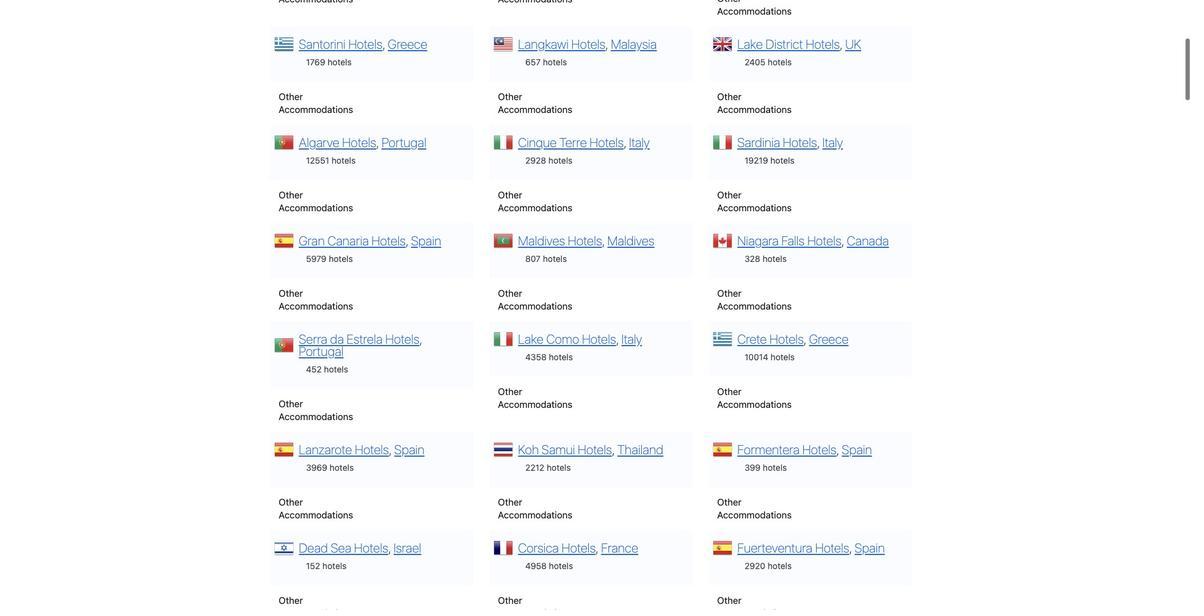 Task type: vqa. For each thing, say whether or not it's contained in the screenshot.
Sardinia Hotels , Italy 19219 hotels
yes



Task type: locate. For each thing, give the bounding box(es) containing it.
accommodations up lanzarote
[[279, 411, 353, 422]]

other accommodations down 807
[[498, 288, 573, 312]]

hotels inside lake district hotels , uk 2405 hotels
[[768, 57, 792, 67]]

hotels right estrela
[[385, 332, 420, 346]]

maldives hotels , maldives 807 hotels
[[518, 233, 655, 264]]

1 horizontal spatial greece link
[[809, 332, 849, 346]]

hotels inside lake district hotels , uk 2405 hotels
[[806, 37, 840, 51]]

cinque terre hotels , italy 2928 hotels
[[518, 135, 650, 166]]

, inside crete hotels , greece 10014 hotels
[[804, 332, 807, 346]]

hotels
[[348, 37, 383, 51], [572, 37, 606, 51], [806, 37, 840, 51], [342, 135, 376, 150], [590, 135, 624, 150], [783, 135, 817, 150], [372, 233, 406, 248], [568, 233, 602, 248], [808, 233, 842, 248], [385, 332, 420, 346], [582, 332, 616, 346], [770, 332, 804, 346], [355, 442, 389, 457], [578, 442, 612, 457], [803, 442, 837, 457], [354, 541, 388, 555], [562, 541, 596, 555], [815, 541, 850, 555]]

other accommodations up gran
[[279, 190, 353, 213]]

hotels right 328
[[763, 254, 787, 264]]

hotels inside crete hotels , greece 10014 hotels
[[771, 352, 795, 363]]

hotels inside formentera hotels , spain 399 hotels
[[763, 463, 787, 473]]

hotels inside the corsica hotels , france 4958 hotels
[[562, 541, 596, 555]]

hotels left uk
[[806, 37, 840, 51]]

,
[[383, 37, 385, 51], [606, 37, 608, 51], [840, 37, 843, 51], [376, 135, 379, 150], [624, 135, 627, 150], [817, 135, 820, 150], [406, 233, 408, 248], [602, 233, 605, 248], [842, 233, 844, 248], [420, 332, 422, 346], [616, 332, 619, 346], [804, 332, 807, 346], [389, 442, 392, 457], [612, 442, 615, 457], [837, 442, 839, 457], [388, 541, 391, 555], [596, 541, 599, 555], [850, 541, 852, 555]]

langkawi hotels , malaysia 657 hotels
[[518, 37, 657, 67]]

1 maldives from the left
[[518, 233, 565, 248]]

hotels right falls
[[808, 233, 842, 248]]

hotels right corsica
[[562, 541, 596, 555]]

malaysia
[[611, 37, 657, 51]]

hotels down cinque terre hotels link
[[549, 155, 573, 166]]

koh samui hotels link
[[518, 442, 612, 457]]

hotels right the como on the bottom left
[[582, 332, 616, 346]]

19219
[[745, 155, 768, 166]]

accommodations for niagara falls hotels
[[717, 301, 792, 312]]

hotels down formentera
[[763, 463, 787, 473]]

hotels inside santorini hotels , greece 1769 hotels
[[328, 57, 352, 67]]

lake inside lake district hotels , uk 2405 hotels
[[738, 37, 763, 51]]

corsica
[[518, 541, 559, 555]]

other for maldives hotels
[[498, 288, 522, 299]]

1 vertical spatial greece link
[[809, 332, 849, 346]]

hotels right "fuerteventura"
[[815, 541, 850, 555]]

portugal
[[382, 135, 427, 150], [299, 344, 344, 359]]

hotels right crete
[[770, 332, 804, 346]]

hotels down sardinia hotels link
[[771, 155, 795, 166]]

hotels down the como on the bottom left
[[549, 352, 573, 363]]

hotels right formentera
[[803, 442, 837, 457]]

hotels down canaria
[[329, 254, 353, 264]]

hotels down district
[[768, 57, 792, 67]]

0 horizontal spatial greece
[[388, 37, 428, 51]]

1 horizontal spatial lake
[[738, 37, 763, 51]]

hotels inside serra da estrela hotels , portugal 452 hotels
[[324, 364, 348, 375]]

greece inside santorini hotels , greece 1769 hotels
[[388, 37, 428, 51]]

accommodations up "fuerteventura"
[[717, 510, 792, 521]]

other accommodations for maldives hotels
[[498, 288, 573, 312]]

1 horizontal spatial portugal
[[382, 135, 427, 150]]

other accommodations for formentera hotels
[[717, 497, 792, 521]]

fuerteventura hotels , spain 2920 hotels
[[738, 541, 885, 572]]

807
[[525, 254, 541, 264]]

399
[[745, 463, 761, 473]]

israel link
[[394, 541, 421, 555]]

other for koh samui hotels
[[498, 497, 522, 508]]

hotels left the maldives link
[[568, 233, 602, 248]]

accommodations down 2920 at the bottom of page
[[717, 608, 792, 610]]

accommodations up corsica
[[498, 510, 573, 521]]

koh samui hotels , thailand 2212 hotels
[[518, 442, 664, 473]]

maldives hotels link
[[518, 233, 602, 248]]

spain link for lanzarote hotels
[[394, 442, 425, 457]]

france
[[601, 541, 639, 555]]

hotels inside maldives hotels , maldives 807 hotels
[[568, 233, 602, 248]]

hotels right algarve
[[342, 135, 376, 150]]

2928
[[525, 155, 546, 166]]

lake up 2405
[[738, 37, 763, 51]]

0 horizontal spatial lake
[[518, 332, 544, 346]]

hotels
[[328, 57, 352, 67], [543, 57, 567, 67], [768, 57, 792, 67], [332, 155, 356, 166], [549, 155, 573, 166], [771, 155, 795, 166], [329, 254, 353, 264], [543, 254, 567, 264], [763, 254, 787, 264], [549, 352, 573, 363], [771, 352, 795, 363], [324, 364, 348, 375], [330, 463, 354, 473], [547, 463, 571, 473], [763, 463, 787, 473], [323, 561, 347, 572], [549, 561, 573, 572], [768, 561, 792, 572]]

other accommodations up cinque
[[498, 91, 573, 115]]

canada
[[847, 233, 889, 248]]

other accommodations for corsica hotels
[[498, 595, 573, 610]]

accommodations up cinque
[[498, 104, 573, 115]]

portugal link
[[382, 135, 427, 150], [299, 344, 344, 359]]

hotels inside cinque terre hotels , italy 2928 hotels
[[590, 135, 624, 150]]

other accommodations up sardinia
[[717, 91, 792, 115]]

uk
[[846, 37, 862, 51]]

accommodations for lanzarote hotels
[[279, 510, 353, 521]]

spain for fuerteventura hotels
[[855, 541, 885, 555]]

hotels inside niagara falls hotels , canada 328 hotels
[[808, 233, 842, 248]]

gran
[[299, 233, 325, 248]]

10014
[[745, 352, 769, 363]]

1 vertical spatial portugal link
[[299, 344, 344, 359]]

hotels right langkawi
[[572, 37, 606, 51]]

hotels inside cinque terre hotels , italy 2928 hotels
[[549, 155, 573, 166]]

accommodations up 'niagara'
[[717, 202, 792, 213]]

accommodations for sardinia hotels
[[717, 202, 792, 213]]

other accommodations for crete hotels
[[717, 386, 792, 410]]

italy inside cinque terre hotels , italy 2928 hotels
[[629, 135, 650, 150]]

0 horizontal spatial portugal
[[299, 344, 344, 359]]

accommodations for fuerteventura hotels
[[717, 608, 792, 610]]

other for cinque terre hotels
[[498, 190, 522, 201]]

greece link
[[388, 37, 428, 51], [809, 332, 849, 346]]

accommodations up algarve
[[279, 104, 353, 115]]

hotels right terre
[[590, 135, 624, 150]]

italy inside lake como hotels , italy 4358 hotels
[[622, 332, 642, 346]]

hotels down maldives hotels link
[[543, 254, 567, 264]]

hotels down crete hotels link
[[771, 352, 795, 363]]

malaysia link
[[611, 37, 657, 51]]

spain inside formentera hotels , spain 399 hotels
[[842, 442, 872, 457]]

other accommodations down 399
[[717, 497, 792, 521]]

other accommodations for dead sea hotels
[[279, 595, 353, 610]]

other accommodations down 10014
[[717, 386, 792, 410]]

other accommodations down 4958
[[498, 595, 573, 610]]

other accommodations up dead at the left of page
[[279, 497, 353, 521]]

2920
[[745, 561, 766, 572]]

0 horizontal spatial greece link
[[388, 37, 428, 51]]

langkawi hotels link
[[518, 37, 606, 51]]

other for formentera hotels
[[717, 497, 742, 508]]

other accommodations up district
[[717, 0, 792, 17]]

other accommodations for gran canaria hotels
[[279, 288, 353, 312]]

0 horizontal spatial maldives
[[518, 233, 565, 248]]

hotels right samui
[[578, 442, 612, 457]]

1 horizontal spatial greece
[[809, 332, 849, 346]]

0 vertical spatial portugal link
[[382, 135, 427, 150]]

other for algarve hotels
[[279, 190, 303, 201]]

, inside niagara falls hotels , canada 328 hotels
[[842, 233, 844, 248]]

algarve hotels link
[[299, 135, 376, 150]]

hotels right lanzarote
[[355, 442, 389, 457]]

other accommodations up corsica
[[498, 497, 573, 521]]

italy link for sardinia hotels
[[823, 135, 843, 150]]

hotels right sardinia
[[783, 135, 817, 150]]

0 vertical spatial greece
[[388, 37, 428, 51]]

hotels inside serra da estrela hotels , portugal 452 hotels
[[385, 332, 420, 346]]

italy link
[[629, 135, 650, 150], [823, 135, 843, 150], [622, 332, 642, 346]]

accommodations up the como on the bottom left
[[498, 301, 573, 312]]

hotels inside lake como hotels , italy 4358 hotels
[[582, 332, 616, 346]]

accommodations up formentera
[[717, 399, 792, 410]]

portugal inside serra da estrela hotels , portugal 452 hotels
[[299, 344, 344, 359]]

2 maldives from the left
[[608, 233, 655, 248]]

, inside maldives hotels , maldives 807 hotels
[[602, 233, 605, 248]]

spain
[[411, 233, 441, 248], [394, 442, 425, 457], [842, 442, 872, 457], [855, 541, 885, 555]]

lake district hotels , uk 2405 hotels
[[738, 37, 862, 67]]

other accommodations down 2928
[[498, 190, 573, 213]]

accommodations for cinque terre hotels
[[498, 202, 573, 213]]

accommodations for corsica hotels
[[498, 608, 573, 610]]

other accommodations up algarve
[[279, 91, 353, 115]]

0 vertical spatial portugal
[[382, 135, 427, 150]]

italy for cinque terre hotels
[[629, 135, 650, 150]]

accommodations up maldives hotels link
[[498, 202, 573, 213]]

hotels inside algarve hotels , portugal 12551 hotels
[[332, 155, 356, 166]]

hotels inside lanzarote hotels , spain 3969 hotels
[[330, 463, 354, 473]]

, inside serra da estrela hotels , portugal 452 hotels
[[420, 332, 422, 346]]

accommodations up dead at the left of page
[[279, 510, 353, 521]]

hotels right sea
[[354, 541, 388, 555]]

hotels down santorini hotels link
[[328, 57, 352, 67]]

other accommodations down 4358
[[498, 386, 573, 410]]

accommodations up sardinia
[[717, 104, 792, 115]]

, inside formentera hotels , spain 399 hotels
[[837, 442, 839, 457]]

other accommodations down 2920 at the bottom of page
[[717, 595, 792, 610]]

other
[[717, 0, 742, 4], [279, 91, 303, 102], [498, 91, 522, 102], [717, 91, 742, 102], [279, 190, 303, 201], [498, 190, 522, 201], [717, 190, 742, 201], [279, 288, 303, 299], [498, 288, 522, 299], [717, 288, 742, 299], [498, 386, 522, 397], [717, 386, 742, 397], [279, 399, 303, 410], [279, 497, 303, 508], [498, 497, 522, 508], [717, 497, 742, 508], [279, 595, 303, 606], [498, 595, 522, 606], [717, 595, 742, 606]]

hotels inside crete hotels , greece 10014 hotels
[[770, 332, 804, 346]]

, inside lake como hotels , italy 4358 hotels
[[616, 332, 619, 346]]

hotels right the 452
[[324, 364, 348, 375]]

hotels inside fuerteventura hotels , spain 2920 hotels
[[768, 561, 792, 572]]

hotels right canaria
[[372, 233, 406, 248]]

israel
[[394, 541, 421, 555]]

hotels down the lanzarote hotels link
[[330, 463, 354, 473]]

hotels inside formentera hotels , spain 399 hotels
[[803, 442, 837, 457]]

other for lanzarote hotels
[[279, 497, 303, 508]]

hotels down sea
[[323, 561, 347, 572]]

santorini
[[299, 37, 346, 51]]

hotels down "fuerteventura"
[[768, 561, 792, 572]]

other for santorini hotels
[[279, 91, 303, 102]]

other accommodations for santorini hotels
[[279, 91, 353, 115]]

accommodations for koh samui hotels
[[498, 510, 573, 521]]

lake
[[738, 37, 763, 51], [518, 332, 544, 346]]

other for crete hotels
[[717, 386, 742, 397]]

accommodations
[[717, 6, 792, 17], [279, 104, 353, 115], [498, 104, 573, 115], [717, 104, 792, 115], [279, 202, 353, 213], [498, 202, 573, 213], [717, 202, 792, 213], [279, 301, 353, 312], [498, 301, 573, 312], [717, 301, 792, 312], [498, 399, 573, 410], [717, 399, 792, 410], [279, 411, 353, 422], [279, 510, 353, 521], [498, 510, 573, 521], [717, 510, 792, 521], [279, 608, 353, 610], [498, 608, 573, 610], [717, 608, 792, 610]]

1 horizontal spatial maldives
[[608, 233, 655, 248]]

hotels inside niagara falls hotels , canada 328 hotels
[[763, 254, 787, 264]]

canada link
[[847, 233, 889, 248]]

maldives
[[518, 233, 565, 248], [608, 233, 655, 248]]

0 horizontal spatial portugal link
[[299, 344, 344, 359]]

other accommodations up the serra
[[279, 288, 353, 312]]

sardinia hotels link
[[738, 135, 817, 150]]

hotels down samui
[[547, 463, 571, 473]]

452
[[306, 364, 322, 375]]

other accommodations up crete
[[717, 288, 792, 312]]

cinque
[[518, 135, 557, 150]]

accommodations up gran
[[279, 202, 353, 213]]

hotels down langkawi hotels link
[[543, 57, 567, 67]]

spain inside lanzarote hotels , spain 3969 hotels
[[394, 442, 425, 457]]

greece for crete hotels
[[809, 332, 849, 346]]

hotels down the algarve hotels link
[[332, 155, 356, 166]]

other accommodations down 152 at the bottom left of page
[[279, 595, 353, 610]]

lanzarote
[[299, 442, 352, 457]]

hotels inside sardinia hotels , italy 19219 hotels
[[783, 135, 817, 150]]

2212
[[525, 463, 545, 473]]

como
[[547, 332, 579, 346]]

santorini hotels , greece 1769 hotels
[[299, 37, 428, 67]]

dead
[[299, 541, 328, 555]]

, inside algarve hotels , portugal 12551 hotels
[[376, 135, 379, 150]]

accommodations up "koh"
[[498, 399, 573, 410]]

accommodations up the serra
[[279, 301, 353, 312]]

spain inside fuerteventura hotels , spain 2920 hotels
[[855, 541, 885, 555]]

accommodations down 152 at the bottom left of page
[[279, 608, 353, 610]]

hotels inside langkawi hotels , malaysia 657 hotels
[[543, 57, 567, 67]]

accommodations down 4958
[[498, 608, 573, 610]]

lake inside lake como hotels , italy 4358 hotels
[[518, 332, 544, 346]]

gran canaria hotels , spain 5979 hotels
[[299, 233, 441, 264]]

other for gran canaria hotels
[[279, 288, 303, 299]]

other accommodations
[[717, 0, 792, 17], [279, 91, 353, 115], [498, 91, 573, 115], [717, 91, 792, 115], [279, 190, 353, 213], [498, 190, 573, 213], [717, 190, 792, 213], [279, 288, 353, 312], [498, 288, 573, 312], [717, 288, 792, 312], [498, 386, 573, 410], [717, 386, 792, 410], [279, 399, 353, 422], [279, 497, 353, 521], [498, 497, 573, 521], [717, 497, 792, 521], [279, 595, 353, 610], [498, 595, 573, 610], [717, 595, 792, 610]]

hotels inside santorini hotels , greece 1769 hotels
[[348, 37, 383, 51]]

hotels inside the corsica hotels , france 4958 hotels
[[549, 561, 573, 572]]

lake up 4358
[[518, 332, 544, 346]]

hotels inside the koh samui hotels , thailand 2212 hotels
[[547, 463, 571, 473]]

0 vertical spatial greece link
[[388, 37, 428, 51]]

langkawi
[[518, 37, 569, 51]]

greece inside crete hotels , greece 10014 hotels
[[809, 332, 849, 346]]

algarve hotels , portugal 12551 hotels
[[299, 135, 427, 166]]

terre
[[560, 135, 587, 150]]

corsica hotels , france 4958 hotels
[[518, 541, 639, 572]]

1 vertical spatial greece
[[809, 332, 849, 346]]

hotels inside gran canaria hotels , spain 5979 hotels
[[329, 254, 353, 264]]

other accommodations up lanzarote
[[279, 399, 353, 422]]

spain for formentera hotels
[[842, 442, 872, 457]]

accommodations up crete
[[717, 301, 792, 312]]

other accommodations up 'niagara'
[[717, 190, 792, 213]]

1 vertical spatial lake
[[518, 332, 544, 346]]

italy inside sardinia hotels , italy 19219 hotels
[[823, 135, 843, 150]]

lanzarote hotels link
[[299, 442, 389, 457]]

maldives link
[[608, 233, 655, 248]]

hotels down corsica hotels link
[[549, 561, 573, 572]]

0 vertical spatial lake
[[738, 37, 763, 51]]

spain inside gran canaria hotels , spain 5979 hotels
[[411, 233, 441, 248]]

accommodations for formentera hotels
[[717, 510, 792, 521]]

1 vertical spatial portugal
[[299, 344, 344, 359]]

1 horizontal spatial portugal link
[[382, 135, 427, 150]]

hotels right santorini
[[348, 37, 383, 51]]

greece
[[388, 37, 428, 51], [809, 332, 849, 346]]



Task type: describe. For each thing, give the bounding box(es) containing it.
, inside dead sea hotels , israel 152 hotels
[[388, 541, 391, 555]]

657
[[525, 57, 541, 67]]

sardinia
[[738, 135, 780, 150]]

portugal link for da
[[299, 344, 344, 359]]

5979
[[306, 254, 327, 264]]

other for niagara falls hotels
[[717, 288, 742, 299]]

, inside fuerteventura hotels , spain 2920 hotels
[[850, 541, 852, 555]]

accommodations for dead sea hotels
[[279, 608, 353, 610]]

, inside cinque terre hotels , italy 2928 hotels
[[624, 135, 627, 150]]

district
[[766, 37, 803, 51]]

, inside lanzarote hotels , spain 3969 hotels
[[389, 442, 392, 457]]

italy link for cinque terre hotels
[[629, 135, 650, 150]]

canaria
[[328, 233, 369, 248]]

sardinia hotels , italy 19219 hotels
[[738, 135, 843, 166]]

niagara
[[738, 233, 779, 248]]

1769
[[306, 57, 325, 67]]

lake for lake district hotels
[[738, 37, 763, 51]]

thailand link
[[618, 442, 664, 457]]

other accommodations for fuerteventura hotels
[[717, 595, 792, 610]]

other for lake district hotels
[[717, 91, 742, 102]]

koh
[[518, 442, 539, 457]]

4358
[[525, 352, 547, 363]]

other accommodations for sardinia hotels
[[717, 190, 792, 213]]

hotels inside sardinia hotels , italy 19219 hotels
[[771, 155, 795, 166]]

italy link for lake como hotels
[[622, 332, 642, 346]]

cinque terre hotels link
[[518, 135, 624, 150]]

, inside santorini hotels , greece 1769 hotels
[[383, 37, 385, 51]]

dead sea hotels link
[[299, 541, 388, 555]]

other for corsica hotels
[[498, 595, 522, 606]]

other accommodations for lake district hotels
[[717, 91, 792, 115]]

santorini hotels link
[[299, 37, 383, 51]]

other for dead sea hotels
[[279, 595, 303, 606]]

france link
[[601, 541, 639, 555]]

hotels inside dead sea hotels , israel 152 hotels
[[354, 541, 388, 555]]

accommodations for langkawi hotels
[[498, 104, 573, 115]]

niagara falls hotels link
[[738, 233, 842, 248]]

accommodations for algarve hotels
[[279, 202, 353, 213]]

other accommodations for cinque terre hotels
[[498, 190, 573, 213]]

other accommodations for koh samui hotels
[[498, 497, 573, 521]]

lake for lake como hotels
[[518, 332, 544, 346]]

lake district hotels link
[[738, 37, 840, 51]]

other accommodations for algarve hotels
[[279, 190, 353, 213]]

lake como hotels , italy 4358 hotels
[[518, 332, 642, 363]]

dead sea hotels , israel 152 hotels
[[299, 541, 421, 572]]

formentera
[[738, 442, 800, 457]]

da
[[330, 332, 344, 346]]

corsica hotels link
[[518, 541, 596, 555]]

hotels inside gran canaria hotels , spain 5979 hotels
[[372, 233, 406, 248]]

accommodations for santorini hotels
[[279, 104, 353, 115]]

, inside gran canaria hotels , spain 5979 hotels
[[406, 233, 408, 248]]

328
[[745, 254, 761, 264]]

accommodations for maldives hotels
[[498, 301, 573, 312]]

niagara falls hotels , canada 328 hotels
[[738, 233, 889, 264]]

samui
[[542, 442, 575, 457]]

spain for lanzarote hotels
[[394, 442, 425, 457]]

hotels inside algarve hotels , portugal 12551 hotels
[[342, 135, 376, 150]]

fuerteventura
[[738, 541, 813, 555]]

accommodations for lake como hotels
[[498, 399, 573, 410]]

spain link for formentera hotels
[[842, 442, 872, 457]]

serra da estrela hotels , portugal 452 hotels
[[299, 332, 422, 375]]

hotels inside lanzarote hotels , spain 3969 hotels
[[355, 442, 389, 457]]

lanzarote hotels , spain 3969 hotels
[[299, 442, 425, 473]]

other accommodations for serra da estrela hotels
[[279, 399, 353, 422]]

hotels inside maldives hotels , maldives 807 hotels
[[543, 254, 567, 264]]

spain link for fuerteventura hotels
[[855, 541, 885, 555]]

accommodations for gran canaria hotels
[[279, 301, 353, 312]]

other for lake como hotels
[[498, 386, 522, 397]]

hotels inside the koh samui hotels , thailand 2212 hotels
[[578, 442, 612, 457]]

12551
[[306, 155, 329, 166]]

serra da estrela hotels link
[[299, 332, 420, 346]]

crete hotels , greece 10014 hotels
[[738, 332, 849, 363]]

2405
[[745, 57, 766, 67]]

crete hotels link
[[738, 332, 804, 346]]

other for langkawi hotels
[[498, 91, 522, 102]]

, inside the corsica hotels , france 4958 hotels
[[596, 541, 599, 555]]

accommodations for crete hotels
[[717, 399, 792, 410]]

sea
[[331, 541, 351, 555]]

gran canaria hotels link
[[299, 233, 406, 248]]

4958
[[525, 561, 547, 572]]

formentera hotels , spain 399 hotels
[[738, 442, 872, 473]]

uk link
[[846, 37, 862, 51]]

greece for santorini hotels
[[388, 37, 428, 51]]

other for serra da estrela hotels
[[279, 399, 303, 410]]

falls
[[782, 233, 805, 248]]

thailand
[[618, 442, 664, 457]]

formentera hotels link
[[738, 442, 837, 457]]

italy for lake como hotels
[[622, 332, 642, 346]]

greece link for santorini hotels
[[388, 37, 428, 51]]

accommodations for serra da estrela hotels
[[279, 411, 353, 422]]

other for fuerteventura hotels
[[717, 595, 742, 606]]

spain link for gran canaria hotels
[[411, 233, 441, 248]]

algarve
[[299, 135, 340, 150]]

, inside langkawi hotels , malaysia 657 hotels
[[606, 37, 608, 51]]

estrela
[[347, 332, 383, 346]]

portugal inside algarve hotels , portugal 12551 hotels
[[382, 135, 427, 150]]

accommodations up district
[[717, 6, 792, 17]]

greece link for crete hotels
[[809, 332, 849, 346]]

other for sardinia hotels
[[717, 190, 742, 201]]

accommodations for lake district hotels
[[717, 104, 792, 115]]

lake como hotels link
[[518, 332, 616, 346]]

fuerteventura hotels link
[[738, 541, 850, 555]]

portugal link for hotels
[[382, 135, 427, 150]]

other accommodations for lake como hotels
[[498, 386, 573, 410]]

other accommodations for langkawi hotels
[[498, 91, 573, 115]]

hotels inside fuerteventura hotels , spain 2920 hotels
[[815, 541, 850, 555]]

hotels inside dead sea hotels , israel 152 hotels
[[323, 561, 347, 572]]

serra
[[299, 332, 327, 346]]

hotels inside lake como hotels , italy 4358 hotels
[[549, 352, 573, 363]]

, inside sardinia hotels , italy 19219 hotels
[[817, 135, 820, 150]]

, inside the koh samui hotels , thailand 2212 hotels
[[612, 442, 615, 457]]

152
[[306, 561, 320, 572]]

3969
[[306, 463, 327, 473]]

crete
[[738, 332, 767, 346]]

other accommodations for niagara falls hotels
[[717, 288, 792, 312]]

, inside lake district hotels , uk 2405 hotels
[[840, 37, 843, 51]]

hotels inside langkawi hotels , malaysia 657 hotels
[[572, 37, 606, 51]]

other accommodations for lanzarote hotels
[[279, 497, 353, 521]]



